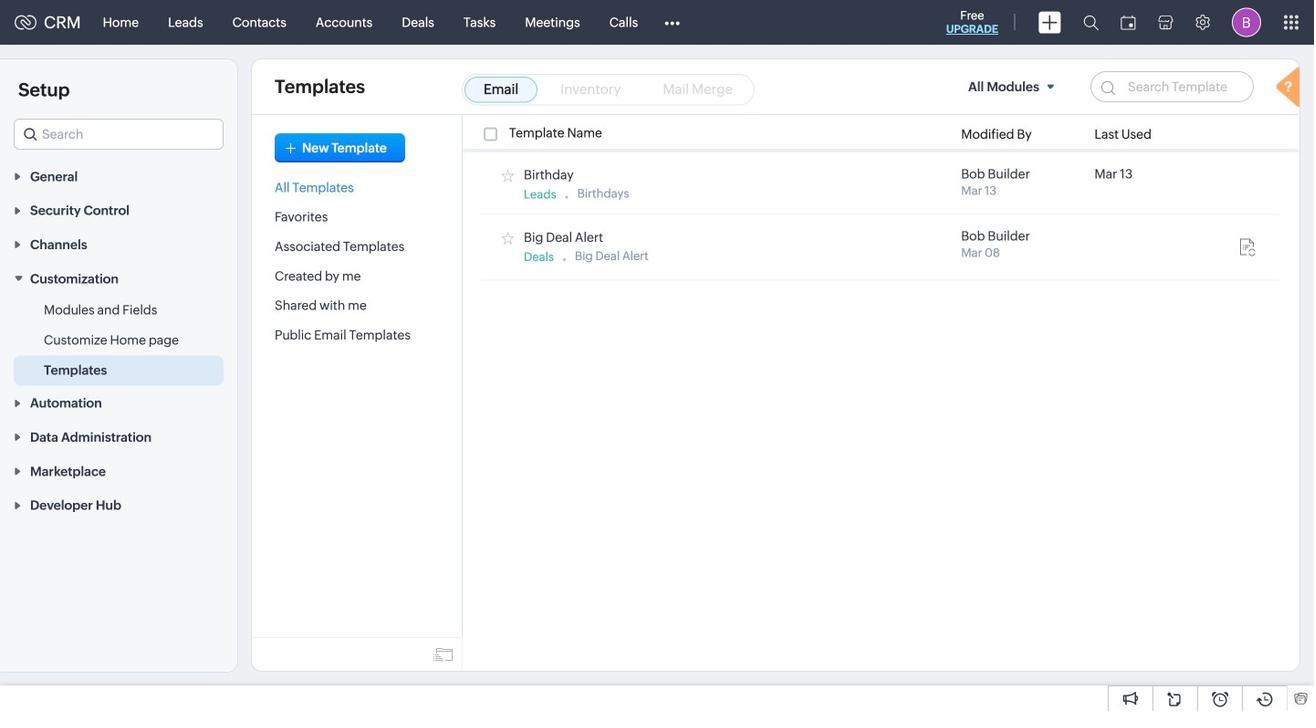 Task type: vqa. For each thing, say whether or not it's contained in the screenshot.
the Search TEXT BOX
yes



Task type: describe. For each thing, give the bounding box(es) containing it.
Search Template text field
[[1091, 71, 1255, 102]]

search element
[[1073, 0, 1110, 45]]

logo image
[[15, 15, 37, 30]]

search image
[[1084, 15, 1099, 30]]

profile element
[[1222, 0, 1273, 44]]



Task type: locate. For each thing, give the bounding box(es) containing it.
calendar image
[[1121, 15, 1137, 30]]

Search text field
[[15, 120, 223, 149]]

profile image
[[1233, 8, 1262, 37]]

None field
[[962, 71, 1068, 102], [14, 119, 224, 150], [962, 71, 1068, 102]]

region
[[0, 295, 237, 386]]

Other Modules field
[[653, 8, 692, 37]]

create menu image
[[1039, 11, 1062, 33]]

create menu element
[[1028, 0, 1073, 44]]

none field search
[[14, 119, 224, 150]]



